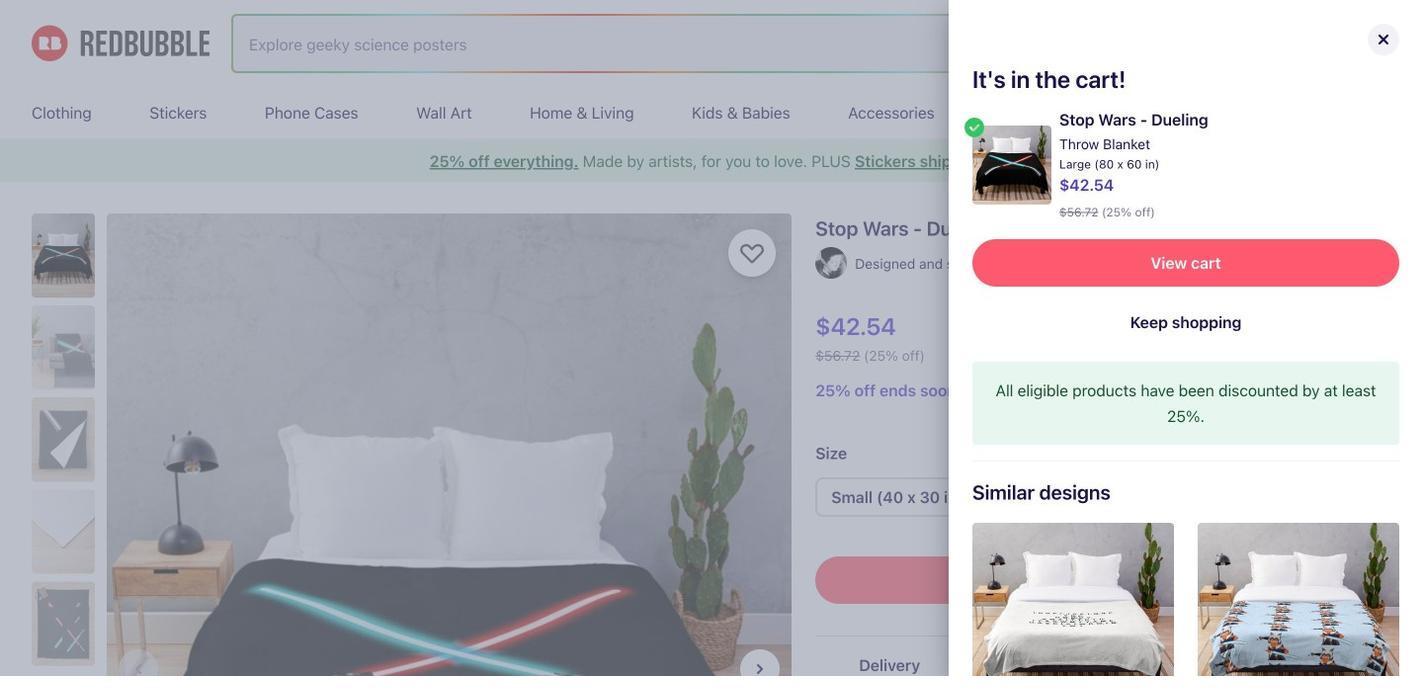 Task type: vqa. For each thing, say whether or not it's contained in the screenshot.
TRUST SIGNALS element
no



Task type: locate. For each thing, give the bounding box(es) containing it.
8 menu item from the left
[[993, 87, 1129, 138]]

menu bar
[[32, 87, 1392, 138]]

4 menu item from the left
[[416, 87, 472, 138]]

None radio
[[988, 478, 1170, 517]]

None radio
[[816, 478, 980, 517]]

3 menu item from the left
[[265, 87, 359, 138]]

none radio inside size option group
[[988, 478, 1170, 517]]

item summary dialog
[[0, 0, 1424, 676]]

7 menu item from the left
[[849, 87, 935, 138]]

1 menu item from the left
[[32, 87, 92, 138]]

9 menu item from the left
[[1187, 87, 1221, 138]]

image 2 of 6 group
[[792, 214, 1424, 676]]

menu item
[[32, 87, 92, 138], [150, 87, 207, 138], [265, 87, 359, 138], [416, 87, 472, 138], [530, 87, 634, 138], [692, 87, 791, 138], [849, 87, 935, 138], [993, 87, 1129, 138], [1187, 87, 1221, 138]]

item preview, stop wars - dueling designed and sold by joseluislopez. image
[[973, 126, 1052, 205]]

item preview, snips designed and sold by harrypotter394. image
[[1198, 523, 1400, 676]]



Task type: describe. For each thing, give the bounding box(es) containing it.
2 menu item from the left
[[150, 87, 207, 138]]

item preview, i have brought peace, freedom, justice, and security designed and sold by ebird14. image
[[973, 523, 1175, 676]]

5 menu item from the left
[[530, 87, 634, 138]]

none radio inside size option group
[[816, 478, 980, 517]]

image 1 of 6 group
[[107, 214, 792, 676]]

6 menu item from the left
[[692, 87, 791, 138]]

size option group
[[816, 478, 1392, 525]]



